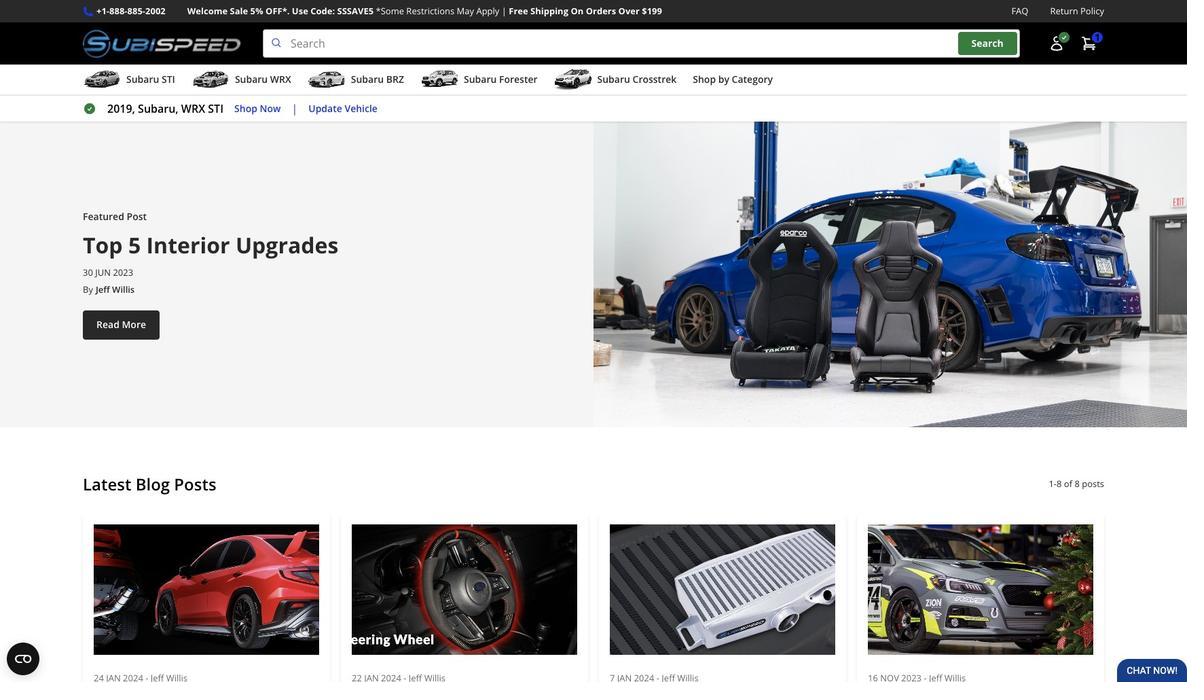 Task type: describe. For each thing, give the bounding box(es) containing it.
welcome
[[187, 5, 228, 17]]

shop by category button
[[693, 67, 773, 95]]

update
[[309, 102, 342, 115]]

sti inside 'dropdown button'
[[162, 73, 175, 86]]

subaru sti button
[[83, 67, 175, 95]]

button image
[[1049, 35, 1065, 52]]

return policy
[[1051, 5, 1105, 17]]

subaru for subaru wrx
[[235, 73, 268, 86]]

subaru,
[[138, 101, 178, 116]]

a subaru forester thumbnail image image
[[421, 69, 459, 90]]

a subaru crosstrek thumbnail image image
[[554, 69, 592, 90]]

welcome sale 5% off*. use code: sssave5 *some restrictions may apply | free shipping on orders over $199
[[187, 5, 662, 17]]

featured post
[[83, 210, 147, 223]]

888-
[[109, 5, 127, 17]]

brz
[[386, 73, 404, 86]]

shop for shop by category
[[693, 73, 716, 86]]

1 vertical spatial |
[[292, 101, 298, 116]]

by
[[719, 73, 730, 86]]

read more link
[[83, 311, 160, 340]]

1-8 of 8 posts
[[1049, 478, 1105, 490]]

may
[[457, 5, 474, 17]]

search button
[[958, 32, 1018, 55]]

more
[[122, 318, 146, 331]]

1-
[[1049, 478, 1057, 490]]

subaru wrx
[[235, 73, 291, 86]]

885-
[[127, 5, 145, 17]]

interior
[[146, 230, 230, 260]]

shop now
[[234, 102, 281, 115]]

1 button
[[1075, 30, 1105, 57]]

subaru sti
[[126, 73, 175, 86]]

free
[[509, 5, 528, 17]]

update vehicle button
[[309, 101, 378, 117]]

upgrades
[[236, 230, 339, 260]]

5%
[[250, 5, 263, 17]]

subaru for subaru forester
[[464, 73, 497, 86]]

latest blog posts
[[83, 473, 216, 495]]

+1-888-885-2002 link
[[96, 4, 166, 18]]

2002
[[145, 5, 166, 17]]

over
[[619, 5, 640, 17]]

a subaru sti thumbnail image image
[[83, 69, 121, 90]]

on
[[571, 5, 584, 17]]

posts
[[174, 473, 216, 495]]

featured
[[83, 210, 124, 223]]

2019, subaru, wrx sti
[[107, 101, 224, 116]]

forester
[[499, 73, 538, 86]]

search
[[972, 37, 1004, 50]]

a subaru wrx thumbnail image image
[[192, 69, 230, 90]]

2019,
[[107, 101, 135, 116]]

30
[[83, 266, 93, 279]]

faq link
[[1012, 4, 1029, 18]]

1 8 from the left
[[1057, 478, 1062, 490]]

willis
[[112, 283, 135, 296]]

subaru forester button
[[421, 67, 538, 95]]

return
[[1051, 5, 1079, 17]]

code:
[[311, 5, 335, 17]]

subaru crosstrek
[[598, 73, 677, 86]]

posts
[[1082, 478, 1105, 490]]

policy
[[1081, 5, 1105, 17]]

use
[[292, 5, 308, 17]]



Task type: vqa. For each thing, say whether or not it's contained in the screenshot.
Return Policy at the right top of page
yes



Task type: locate. For each thing, give the bounding box(es) containing it.
1 horizontal spatial 8
[[1075, 478, 1080, 490]]

shop left by
[[693, 73, 716, 86]]

4 subaru from the left
[[464, 73, 497, 86]]

0 horizontal spatial sti
[[162, 73, 175, 86]]

shop left now
[[234, 102, 257, 115]]

2023
[[113, 266, 133, 279]]

a subaru brz thumbnail image image
[[308, 69, 346, 90]]

0 horizontal spatial shop
[[234, 102, 257, 115]]

0 vertical spatial wrx
[[270, 73, 291, 86]]

return policy link
[[1051, 4, 1105, 18]]

1 horizontal spatial wrx
[[270, 73, 291, 86]]

wrx inside 'dropdown button'
[[270, 73, 291, 86]]

2 8 from the left
[[1075, 478, 1080, 490]]

read
[[96, 318, 119, 331]]

wrx down a subaru wrx thumbnail image
[[181, 101, 205, 116]]

*some
[[376, 5, 404, 17]]

sti down a subaru wrx thumbnail image
[[208, 101, 224, 116]]

post
[[127, 210, 147, 223]]

|
[[502, 5, 507, 17], [292, 101, 298, 116]]

2 subaru from the left
[[235, 73, 268, 86]]

subaru for subaru brz
[[351, 73, 384, 86]]

5 subaru from the left
[[598, 73, 630, 86]]

jun
[[95, 266, 111, 279]]

faq
[[1012, 5, 1029, 17]]

blog
[[136, 473, 170, 495]]

vehicle
[[345, 102, 378, 115]]

subaru
[[126, 73, 159, 86], [235, 73, 268, 86], [351, 73, 384, 86], [464, 73, 497, 86], [598, 73, 630, 86]]

fallback image - no image provided image
[[594, 122, 1188, 427], [94, 525, 319, 655], [352, 525, 577, 655], [610, 525, 836, 655], [868, 525, 1094, 655]]

read more
[[96, 318, 146, 331]]

update vehicle
[[309, 102, 378, 115]]

sale
[[230, 5, 248, 17]]

search input field
[[263, 29, 1020, 58]]

+1-888-885-2002
[[96, 5, 166, 17]]

by
[[83, 283, 93, 296]]

apply
[[477, 5, 500, 17]]

shipping
[[531, 5, 569, 17]]

restrictions
[[407, 5, 455, 17]]

+1-
[[96, 5, 109, 17]]

| left free
[[502, 5, 507, 17]]

1 horizontal spatial sti
[[208, 101, 224, 116]]

wrx
[[270, 73, 291, 86], [181, 101, 205, 116]]

shop for shop now
[[234, 102, 257, 115]]

0 vertical spatial sti
[[162, 73, 175, 86]]

0 vertical spatial shop
[[693, 73, 716, 86]]

0 horizontal spatial 8
[[1057, 478, 1062, 490]]

5
[[128, 230, 141, 260]]

subispeed logo image
[[83, 29, 241, 58]]

subaru left brz
[[351, 73, 384, 86]]

subaru wrx button
[[192, 67, 291, 95]]

shop now link
[[234, 101, 281, 117]]

shop inside "dropdown button"
[[693, 73, 716, 86]]

jeff
[[96, 283, 110, 296]]

3 subaru from the left
[[351, 73, 384, 86]]

0 horizontal spatial wrx
[[181, 101, 205, 116]]

shop by category
[[693, 73, 773, 86]]

sssave5
[[337, 5, 374, 17]]

subaru forester
[[464, 73, 538, 86]]

subaru brz button
[[308, 67, 404, 95]]

orders
[[586, 5, 616, 17]]

crosstrek
[[633, 73, 677, 86]]

top 5 interior upgrades 30 jun 2023 by jeff willis
[[83, 230, 339, 296]]

subaru for subaru sti
[[126, 73, 159, 86]]

1
[[1095, 31, 1101, 44]]

0 horizontal spatial |
[[292, 101, 298, 116]]

subaru left crosstrek
[[598, 73, 630, 86]]

of
[[1064, 478, 1073, 490]]

8 right of at the bottom right
[[1075, 478, 1080, 490]]

| right now
[[292, 101, 298, 116]]

now
[[260, 102, 281, 115]]

8
[[1057, 478, 1062, 490], [1075, 478, 1080, 490]]

subaru left forester on the left top
[[464, 73, 497, 86]]

open widget image
[[7, 643, 39, 675]]

subaru inside dropdown button
[[351, 73, 384, 86]]

$199
[[642, 5, 662, 17]]

subaru for subaru crosstrek
[[598, 73, 630, 86]]

8 left of at the bottom right
[[1057, 478, 1062, 490]]

1 vertical spatial shop
[[234, 102, 257, 115]]

1 vertical spatial wrx
[[181, 101, 205, 116]]

wrx up now
[[270, 73, 291, 86]]

subaru up shop now
[[235, 73, 268, 86]]

sti up 2019, subaru, wrx sti
[[162, 73, 175, 86]]

subaru brz
[[351, 73, 404, 86]]

1 vertical spatial sti
[[208, 101, 224, 116]]

sti
[[162, 73, 175, 86], [208, 101, 224, 116]]

1 horizontal spatial shop
[[693, 73, 716, 86]]

category
[[732, 73, 773, 86]]

shop
[[693, 73, 716, 86], [234, 102, 257, 115]]

1 horizontal spatial |
[[502, 5, 507, 17]]

subaru crosstrek button
[[554, 67, 677, 95]]

latest
[[83, 473, 131, 495]]

0 vertical spatial |
[[502, 5, 507, 17]]

1 subaru from the left
[[126, 73, 159, 86]]

top
[[83, 230, 123, 260]]

subaru up 'subaru,'
[[126, 73, 159, 86]]

off*.
[[266, 5, 290, 17]]



